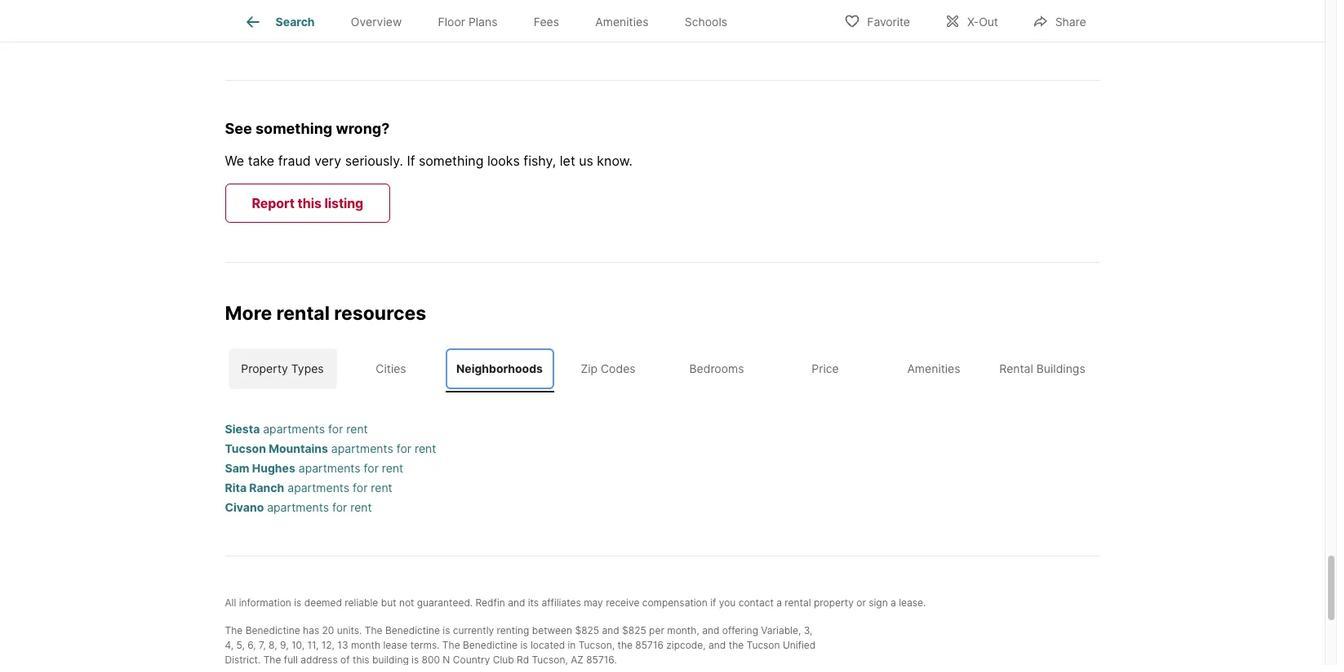 Task type: describe. For each thing, give the bounding box(es) containing it.
cities tab
[[337, 349, 446, 389]]

tab list containing property types
[[225, 346, 1101, 392]]

and down receive
[[602, 624, 620, 637]]

and down offering
[[709, 639, 726, 651]]

the up 4,
[[225, 624, 243, 637]]

country
[[453, 654, 490, 666]]

codes
[[601, 362, 636, 376]]

hughes
[[252, 461, 296, 475]]

receive
[[606, 597, 640, 609]]

rental
[[1000, 362, 1034, 376]]

buildings
[[1037, 362, 1086, 376]]

looks
[[488, 153, 520, 169]]

is up rd on the bottom of page
[[521, 639, 528, 651]]

neighborhoods
[[457, 362, 543, 376]]

month
[[351, 639, 381, 651]]

schools
[[685, 15, 728, 29]]

fees
[[534, 15, 560, 29]]

tab list containing search
[[225, 0, 759, 42]]

1 horizontal spatial benedictine
[[385, 624, 440, 637]]

unified
[[783, 639, 816, 651]]

7,
[[259, 639, 266, 651]]

overview
[[351, 15, 402, 29]]

800
[[422, 654, 440, 666]]

out
[[980, 14, 999, 28]]

n
[[443, 654, 450, 666]]

is left the deemed
[[294, 597, 302, 609]]

see
[[225, 120, 252, 137]]

contact
[[739, 597, 774, 609]]

zipcode,
[[667, 639, 706, 651]]

rental inside heading
[[277, 302, 330, 325]]

rita
[[225, 481, 247, 495]]

club
[[493, 654, 514, 666]]

plans
[[469, 15, 498, 29]]

more rental resources heading
[[225, 302, 1101, 346]]

fraud
[[278, 153, 311, 169]]

1 horizontal spatial something
[[419, 153, 484, 169]]

11,
[[307, 639, 319, 651]]

report this listing button
[[225, 184, 391, 223]]

tucson inside siesta apartments for rent tucson mountains apartments for rent sam hughes apartments for rent rita ranch apartments for rent civano apartments for rent
[[225, 441, 266, 455]]

property types tab
[[228, 349, 337, 389]]

this inside the benedictine has 20 units. the benedictine is currently renting between $825 and $825 per month, and offering variable,  3, 4, 5, 6, 7, 8, 9, 10, 11, 12, 13 month lease terms. the benedictine is located in tucson, the 85716 zipcode, and the tucson unified district. the full address of this building is 800 n country club rd tucson, az 85716.
[[353, 654, 370, 666]]

2 a from the left
[[891, 597, 897, 609]]

the benedictine has 20 units. the benedictine is currently renting between $825 and $825 per month, and offering variable,  3, 4, 5, 6, 7, 8, 9, 10, 11, 12, 13 month lease terms. the benedictine is located in tucson, the 85716 zipcode, and the tucson unified district. the full address of this building is 800 n country club rd tucson, az 85716.
[[225, 624, 816, 666]]

x-out
[[968, 14, 999, 28]]

compensation
[[643, 597, 708, 609]]

13
[[338, 639, 348, 651]]

we take fraud very seriously. if something looks fishy, let us know.
[[225, 153, 633, 169]]

more
[[225, 302, 272, 325]]

reliable
[[345, 597, 378, 609]]

month,
[[668, 624, 700, 637]]

zip
[[581, 362, 598, 376]]

4,
[[225, 639, 234, 651]]

share
[[1056, 14, 1087, 28]]

all
[[225, 597, 236, 609]]

10,
[[292, 639, 305, 651]]

and right month,
[[703, 624, 720, 637]]

bedrooms
[[690, 362, 745, 376]]

search link
[[243, 12, 315, 32]]

85716
[[636, 639, 664, 651]]

guaranteed.
[[417, 597, 473, 609]]

price tab
[[771, 349, 880, 389]]

not
[[399, 597, 414, 609]]

if
[[407, 153, 415, 169]]

share button
[[1019, 4, 1101, 37]]

amenities for bottommost "amenities" tab
[[908, 362, 961, 376]]

renting
[[497, 624, 530, 637]]

rd
[[517, 654, 529, 666]]

we
[[225, 153, 244, 169]]

per
[[649, 624, 665, 637]]

seriously.
[[345, 153, 403, 169]]

price
[[812, 362, 839, 376]]

its
[[528, 597, 539, 609]]

terms.
[[411, 639, 440, 651]]

1 $825 from the left
[[575, 624, 600, 637]]

cities
[[376, 362, 407, 376]]

wrong?
[[336, 120, 390, 137]]

types
[[291, 362, 324, 376]]

you
[[719, 597, 736, 609]]

mountains
[[269, 441, 328, 455]]

overview tab
[[333, 2, 420, 42]]

let
[[560, 153, 576, 169]]

favorite button
[[831, 4, 925, 37]]



Task type: vqa. For each thing, say whether or not it's contained in the screenshot.
x-
yes



Task type: locate. For each thing, give the bounding box(es) containing it.
1 horizontal spatial tucson
[[747, 639, 781, 651]]

report this listing
[[252, 195, 364, 212]]

neighborhoods tab
[[446, 349, 554, 389]]

0 horizontal spatial amenities
[[596, 15, 649, 29]]

something up the fraud
[[256, 120, 333, 137]]

tucson down variable,
[[747, 639, 781, 651]]

1 tab list from the top
[[225, 0, 759, 42]]

all information is deemed reliable but not guaranteed. redfin and its affiliates may receive compensation if you contact a rental property or sign a lease.
[[225, 597, 927, 609]]

ranch
[[249, 481, 284, 495]]

a
[[777, 597, 782, 609], [891, 597, 897, 609]]

0 horizontal spatial amenities tab
[[578, 2, 667, 42]]

0 horizontal spatial something
[[256, 120, 333, 137]]

the up n
[[443, 639, 460, 651]]

1 vertical spatial rental
[[785, 597, 812, 609]]

1 vertical spatial this
[[353, 654, 370, 666]]

9,
[[280, 639, 289, 651]]

2 tab list from the top
[[225, 346, 1101, 392]]

this inside button
[[298, 195, 322, 212]]

x-out button
[[931, 4, 1013, 37]]

0 vertical spatial amenities
[[596, 15, 649, 29]]

benedictine up 8,
[[246, 624, 300, 637]]

1 horizontal spatial amenities tab
[[880, 349, 989, 389]]

if
[[711, 597, 717, 609]]

tucson inside the benedictine has 20 units. the benedictine is currently renting between $825 and $825 per month, and offering variable,  3, 4, 5, 6, 7, 8, 9, 10, 11, 12, 13 month lease terms. the benedictine is located in tucson, the 85716 zipcode, and the tucson unified district. the full address of this building is 800 n country club rd tucson, az 85716.
[[747, 639, 781, 651]]

may
[[584, 597, 603, 609]]

tucson
[[225, 441, 266, 455], [747, 639, 781, 651]]

$825 up 85716
[[622, 624, 647, 637]]

is left 800
[[412, 654, 419, 666]]

search
[[276, 15, 315, 29]]

favorite
[[868, 14, 911, 28]]

floor plans tab
[[420, 2, 516, 42]]

1 vertical spatial tucson,
[[532, 654, 568, 666]]

1 vertical spatial tucson
[[747, 639, 781, 651]]

1 horizontal spatial a
[[891, 597, 897, 609]]

redfin
[[476, 597, 505, 609]]

and
[[508, 597, 526, 609], [602, 624, 620, 637], [703, 624, 720, 637], [709, 639, 726, 651]]

8,
[[269, 639, 277, 651]]

0 horizontal spatial benedictine
[[246, 624, 300, 637]]

0 vertical spatial this
[[298, 195, 322, 212]]

resources
[[334, 302, 427, 325]]

1 a from the left
[[777, 597, 782, 609]]

apartments
[[263, 422, 325, 436], [332, 441, 394, 455], [299, 461, 361, 475], [288, 481, 350, 495], [267, 500, 329, 514]]

has
[[303, 624, 320, 637]]

property
[[241, 362, 288, 376]]

and left its
[[508, 597, 526, 609]]

siesta apartments for rent tucson mountains apartments for rent sam hughes apartments for rent rita ranch apartments for rent civano apartments for rent
[[225, 422, 436, 514]]

report
[[252, 195, 295, 212]]

0 horizontal spatial rental
[[277, 302, 330, 325]]

the down 8,
[[264, 654, 281, 666]]

the left 85716
[[618, 639, 633, 651]]

the down offering
[[729, 639, 744, 651]]

1 horizontal spatial the
[[729, 639, 744, 651]]

know.
[[597, 153, 633, 169]]

fishy,
[[524, 153, 556, 169]]

the
[[618, 639, 633, 651], [729, 639, 744, 651]]

1 horizontal spatial tucson,
[[579, 639, 615, 651]]

sam
[[225, 461, 250, 475]]

$825 up in
[[575, 624, 600, 637]]

a right contact
[[777, 597, 782, 609]]

0 horizontal spatial a
[[777, 597, 782, 609]]

0 vertical spatial tucson
[[225, 441, 266, 455]]

something
[[256, 120, 333, 137], [419, 153, 484, 169]]

2 horizontal spatial benedictine
[[463, 639, 518, 651]]

5,
[[236, 639, 245, 651]]

0 horizontal spatial this
[[298, 195, 322, 212]]

fees tab
[[516, 2, 578, 42]]

is
[[294, 597, 302, 609], [443, 624, 450, 637], [521, 639, 528, 651], [412, 654, 419, 666]]

benedictine up terms.
[[385, 624, 440, 637]]

affiliates
[[542, 597, 581, 609]]

2 the from the left
[[729, 639, 744, 651]]

amenities for the leftmost "amenities" tab
[[596, 15, 649, 29]]

3,
[[804, 624, 813, 637]]

0 vertical spatial something
[[256, 120, 333, 137]]

offering
[[723, 624, 759, 637]]

bedrooms tab
[[663, 349, 771, 389]]

this down month
[[353, 654, 370, 666]]

1 horizontal spatial rental
[[785, 597, 812, 609]]

information
[[239, 597, 291, 609]]

1 vertical spatial something
[[419, 153, 484, 169]]

1 the from the left
[[618, 639, 633, 651]]

district.
[[225, 654, 261, 666]]

2 $825 from the left
[[622, 624, 647, 637]]

but
[[381, 597, 397, 609]]

1 horizontal spatial this
[[353, 654, 370, 666]]

1 vertical spatial amenities tab
[[880, 349, 989, 389]]

benedictine up club
[[463, 639, 518, 651]]

6,
[[248, 639, 256, 651]]

units.
[[337, 624, 362, 637]]

deemed
[[304, 597, 342, 609]]

lease.
[[899, 597, 927, 609]]

tucson down siesta
[[225, 441, 266, 455]]

of
[[341, 654, 350, 666]]

a right sign
[[891, 597, 897, 609]]

floor
[[438, 15, 466, 29]]

0 vertical spatial rental
[[277, 302, 330, 325]]

lease
[[383, 639, 408, 651]]

currently
[[453, 624, 494, 637]]

1 horizontal spatial amenities
[[908, 362, 961, 376]]

see something wrong?
[[225, 120, 390, 137]]

1 vertical spatial amenities
[[908, 362, 961, 376]]

tucson, up 85716.
[[579, 639, 615, 651]]

rental up 3,
[[785, 597, 812, 609]]

rental right more at the top left
[[277, 302, 330, 325]]

the
[[225, 624, 243, 637], [365, 624, 383, 637], [443, 639, 460, 651], [264, 654, 281, 666]]

amenities tab
[[578, 2, 667, 42], [880, 349, 989, 389]]

0 horizontal spatial the
[[618, 639, 633, 651]]

for
[[328, 422, 343, 436], [397, 441, 412, 455], [364, 461, 379, 475], [353, 481, 368, 495], [332, 500, 347, 514]]

schools tab
[[667, 2, 746, 42]]

very
[[315, 153, 342, 169]]

this
[[298, 195, 322, 212], [353, 654, 370, 666]]

full
[[284, 654, 298, 666]]

sign
[[869, 597, 888, 609]]

20
[[322, 624, 334, 637]]

take
[[248, 153, 275, 169]]

0 vertical spatial tab list
[[225, 0, 759, 42]]

in
[[568, 639, 576, 651]]

this left listing
[[298, 195, 322, 212]]

listing
[[325, 195, 364, 212]]

tab list
[[225, 0, 759, 42], [225, 346, 1101, 392]]

0 vertical spatial amenities tab
[[578, 2, 667, 42]]

12,
[[322, 639, 335, 651]]

property
[[814, 597, 854, 609]]

$825
[[575, 624, 600, 637], [622, 624, 647, 637]]

us
[[579, 153, 594, 169]]

siesta
[[225, 422, 260, 436]]

building
[[372, 654, 409, 666]]

0 horizontal spatial tucson
[[225, 441, 266, 455]]

rent
[[347, 422, 368, 436], [415, 441, 436, 455], [382, 461, 404, 475], [371, 481, 393, 495], [351, 500, 372, 514]]

0 vertical spatial tucson,
[[579, 639, 615, 651]]

zip codes tab
[[554, 349, 663, 389]]

1 horizontal spatial $825
[[622, 624, 647, 637]]

rental buildings
[[1000, 362, 1086, 376]]

tucson, down located
[[532, 654, 568, 666]]

0 horizontal spatial $825
[[575, 624, 600, 637]]

1 vertical spatial tab list
[[225, 346, 1101, 392]]

variable,
[[762, 624, 802, 637]]

az
[[571, 654, 584, 666]]

rental buildings tab
[[989, 349, 1097, 389]]

is left currently
[[443, 624, 450, 637]]

something right 'if'
[[419, 153, 484, 169]]

address
[[301, 654, 338, 666]]

or
[[857, 597, 867, 609]]

between
[[532, 624, 573, 637]]

0 horizontal spatial tucson,
[[532, 654, 568, 666]]

the up month
[[365, 624, 383, 637]]

property types
[[241, 362, 324, 376]]



